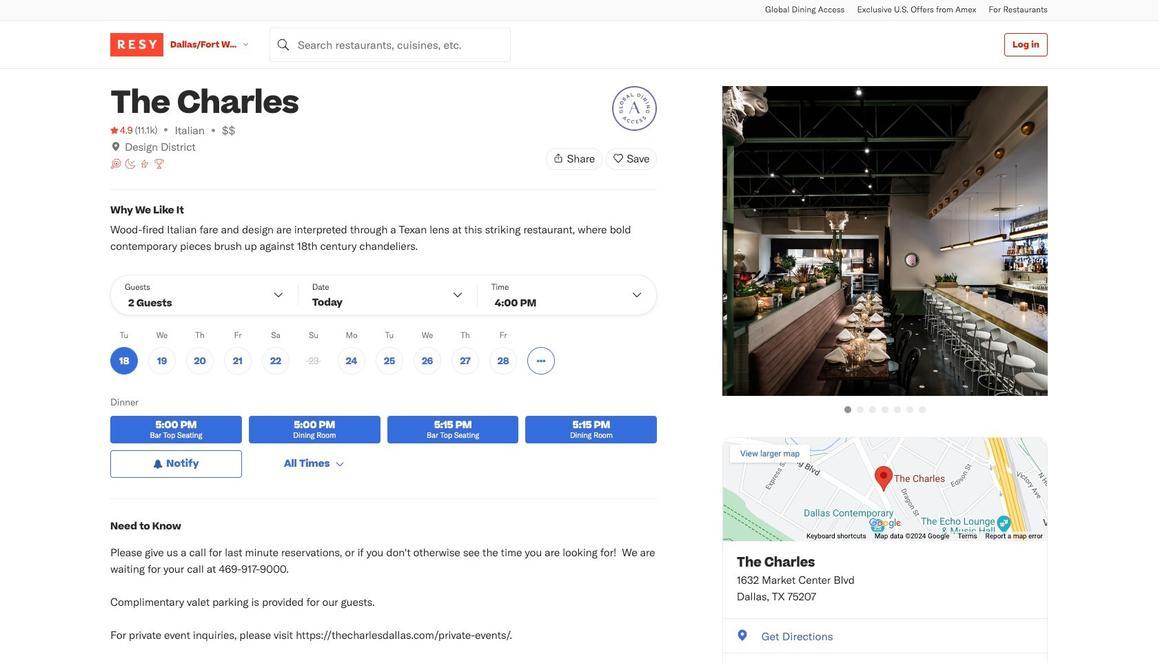 Task type: vqa. For each thing, say whether or not it's contained in the screenshot.
4.8 Out Of 5 Stars image
no



Task type: locate. For each thing, give the bounding box(es) containing it.
4.9 out of 5 stars image
[[110, 123, 133, 137]]

Search restaurants, cuisines, etc. text field
[[270, 27, 511, 62]]

None field
[[270, 27, 511, 62]]



